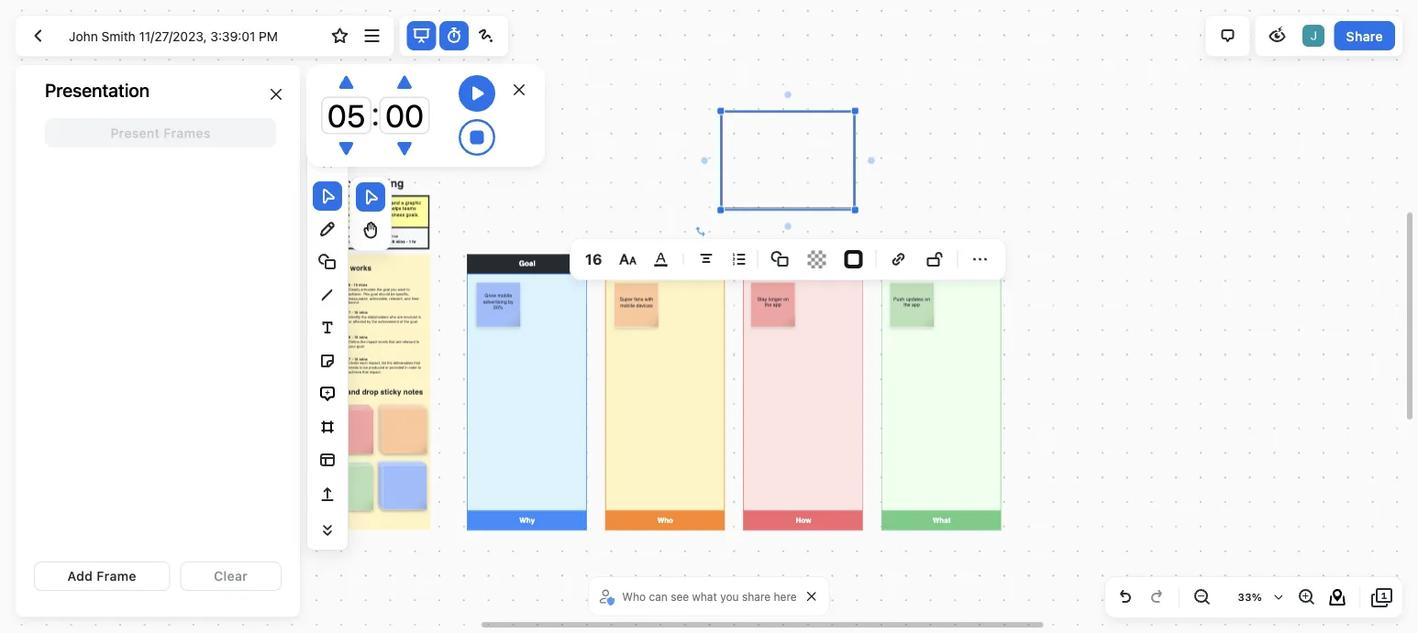 Task type: vqa. For each thing, say whether or not it's contained in the screenshot.
Window New 'ICON' to the right
no



Task type: locate. For each thing, give the bounding box(es) containing it.
more image
[[969, 249, 991, 271]]

star this whiteboard image
[[329, 25, 351, 47]]

stop image
[[459, 119, 495, 156]]

mini map image
[[1326, 587, 1348, 609]]

16
[[585, 251, 602, 268]]

you
[[720, 591, 739, 604]]

who can see what you share here button
[[597, 583, 801, 611]]

show more tools image
[[316, 519, 338, 542]]

fill menu item
[[808, 250, 826, 269]]

zoom out image
[[1191, 587, 1213, 609]]

upload image
[[316, 484, 338, 506]]

undo image
[[1115, 587, 1137, 609]]

add
[[68, 569, 93, 584]]

share
[[742, 591, 771, 604]]

presentation
[[45, 79, 150, 101]]

all eyes on me image
[[1267, 25, 1289, 47]]

here
[[774, 591, 797, 604]]

16 button
[[578, 245, 610, 274]]

laser image
[[475, 25, 497, 47]]

outline image
[[848, 254, 859, 265]]

:
[[372, 92, 379, 133]]

seconds, stepper number field
[[379, 97, 430, 134]]

lock image
[[924, 249, 946, 271]]

add frame
[[68, 569, 137, 584]]

add frame button
[[34, 562, 170, 592]]

decrement minute image
[[339, 141, 354, 157]]

dashboard image
[[27, 25, 49, 47]]

link image
[[888, 249, 910, 271]]

text align image
[[695, 249, 717, 271]]

zoom in image
[[1295, 587, 1317, 609]]

templates image
[[316, 449, 338, 472]]

what
[[692, 591, 717, 604]]

menu
[[762, 241, 999, 278]]

tooltip
[[350, 176, 392, 251]]

list image
[[728, 249, 750, 271]]

timer image
[[443, 25, 465, 47]]

more options image
[[361, 25, 383, 47]]



Task type: describe. For each thing, give the bounding box(es) containing it.
increment minute image
[[339, 74, 354, 90]]

minute, stepper number field
[[321, 97, 372, 134]]

select image
[[360, 186, 382, 208]]

who can see what you share here
[[622, 591, 797, 604]]

who
[[622, 591, 646, 604]]

Document name text field
[[55, 21, 322, 50]]

comment panel image
[[1217, 25, 1239, 47]]

share button
[[1334, 21, 1395, 50]]

shape image
[[769, 249, 791, 271]]

33
[[1238, 592, 1252, 604]]

see
[[671, 591, 689, 604]]

increment seconds image
[[397, 74, 412, 90]]

start image
[[459, 75, 495, 112]]

%
[[1252, 592, 1262, 604]]

format styles image
[[617, 248, 639, 272]]

present image
[[411, 25, 433, 47]]

can
[[649, 591, 668, 604]]

frame
[[97, 569, 137, 584]]

pages image
[[1371, 587, 1393, 609]]

share
[[1346, 28, 1383, 43]]

33 %
[[1238, 592, 1262, 604]]

show previous tools image
[[313, 153, 342, 170]]

outline menu item
[[844, 250, 863, 269]]

lock element
[[921, 245, 950, 274]]

grab image
[[360, 219, 382, 241]]

text color image
[[650, 249, 672, 271]]



